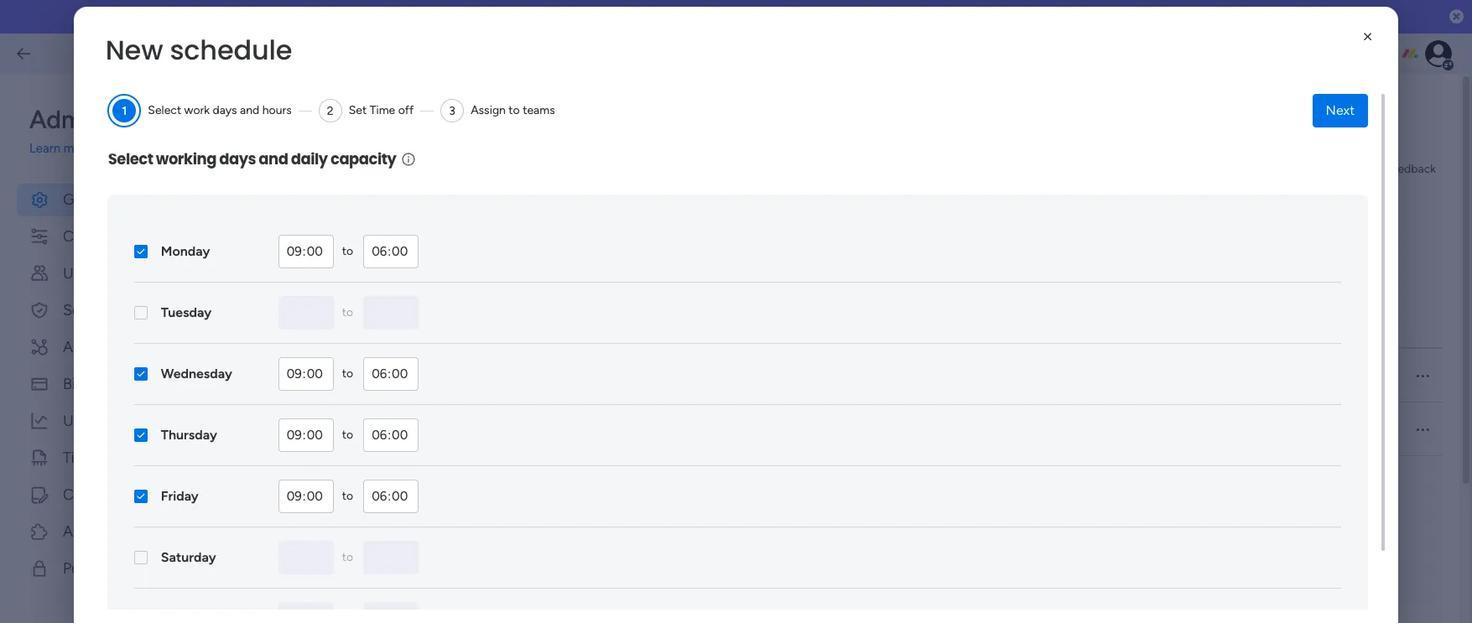 Task type: locate. For each thing, give the bounding box(es) containing it.
billing button
[[17, 368, 199, 401]]

saturday
[[161, 550, 216, 566]]

close image
[[1361, 29, 1377, 45]]

new down account schedule
[[292, 422, 317, 436]]

tidy up
[[63, 449, 114, 467]]

1 vertical spatial account
[[292, 368, 337, 382]]

now
[[926, 9, 950, 24]]

teams
[[522, 103, 555, 117]]

select down administration
[[108, 149, 153, 170]]

days
[[212, 103, 237, 117], [219, 149, 256, 170]]

account
[[361, 113, 416, 130], [292, 368, 337, 382]]

1 vertical spatial work
[[279, 158, 347, 196]]

row group inside "grid"
[[279, 349, 1443, 456]]

1 vertical spatial days
[[219, 149, 256, 170]]

1 vertical spatial and
[[259, 149, 288, 170]]

schedule
[[170, 31, 292, 69], [486, 113, 544, 130], [354, 158, 476, 196], [354, 256, 408, 272], [340, 368, 387, 382], [319, 422, 367, 436]]

schedule up "select work days and hours"
[[170, 31, 292, 69]]

work inside "link"
[[450, 113, 483, 130]]

content directory button
[[17, 479, 199, 511]]

None text field
[[278, 296, 334, 330], [363, 296, 419, 330], [278, 541, 334, 575], [278, 296, 334, 330], [363, 296, 419, 330], [278, 541, 334, 575]]

row
[[279, 349, 1443, 402]]

add a schedule button
[[279, 248, 421, 282]]

new schedule inside button
[[292, 422, 367, 436]]

1 vertical spatial work schedule
[[279, 158, 476, 196]]

more
[[64, 141, 93, 156]]

1 horizontal spatial account
[[361, 113, 416, 130]]

none text field inside the new schedule document
[[363, 541, 419, 575]]

select work days and hours
[[147, 103, 291, 117]]

0 vertical spatial new
[[106, 31, 163, 69]]

api button
[[17, 331, 199, 364]]

grid
[[275, 302, 1443, 624]]

days right the work
[[212, 103, 237, 117]]

select for select working days and daily capacity
[[108, 149, 153, 170]]

schedule down account link
[[354, 158, 476, 196]]

schedule
[[297, 317, 346, 331]]

daily
[[291, 149, 328, 170]]

wednesday
[[161, 366, 232, 382]]

and for hours
[[240, 103, 259, 117]]

0 vertical spatial and
[[240, 103, 259, 117]]

0 horizontal spatial work
[[279, 158, 347, 196]]

new schedule dialog
[[0, 0, 1473, 624]]

0 vertical spatial days
[[212, 103, 237, 117]]

work schedule inside "link"
[[450, 113, 544, 130]]

1 vertical spatial new schedule
[[292, 422, 367, 436]]

content directory
[[63, 485, 183, 504]]

jacob simon image
[[1426, 40, 1453, 67]]

None text field
[[363, 541, 419, 575]]

tidy
[[63, 449, 91, 467]]

select
[[147, 103, 181, 117], [108, 149, 153, 170]]

new schedule down account schedule
[[292, 422, 367, 436]]

set
[[348, 103, 366, 117]]

to for monday
[[342, 244, 353, 258]]

default
[[401, 368, 439, 382]]

billing
[[63, 375, 102, 393]]

and
[[240, 103, 259, 117], [259, 149, 288, 170]]

0 vertical spatial work
[[450, 113, 483, 130]]

1 vertical spatial new
[[292, 422, 317, 436]]

help
[[1345, 581, 1375, 598]]

work
[[450, 113, 483, 130], [279, 158, 347, 196]]

row group containing account schedule
[[279, 349, 1443, 456]]

14th
[[835, 9, 860, 24]]

schedule left "default"
[[340, 368, 387, 382]]

schedule down account schedule
[[319, 422, 367, 436]]

us
[[515, 9, 528, 24]]

assign to teams
[[470, 103, 555, 117]]

0 vertical spatial select
[[147, 103, 181, 117]]

account inside 'row group'
[[292, 368, 337, 382]]

schedule inside row
[[319, 422, 367, 436]]

and left daily at the left top of the page
[[259, 149, 288, 170]]

new up "1" button
[[106, 31, 163, 69]]

days for work
[[212, 103, 237, 117]]

0 vertical spatial new schedule
[[106, 31, 292, 69]]

account for account
[[361, 113, 416, 130]]

tuesday
[[161, 305, 212, 321]]

new inside field
[[106, 31, 163, 69]]

to for saturday
[[342, 551, 353, 565]]

schedule right 3 button
[[486, 113, 544, 130]]

new schedule inside field
[[106, 31, 292, 69]]

select left the work
[[147, 103, 181, 117]]

our
[[611, 9, 632, 24]]

new schedule
[[106, 31, 292, 69], [292, 422, 367, 436]]

usage stats
[[63, 412, 142, 430]]

3
[[449, 104, 455, 118]]

account link
[[345, 107, 433, 139]]

1 horizontal spatial work
[[450, 113, 483, 130]]

new
[[106, 31, 163, 69], [292, 422, 317, 436]]

directory
[[122, 485, 183, 504]]

to for tuesday
[[342, 305, 353, 320]]

days right working
[[219, 149, 256, 170]]

permissions
[[63, 559, 142, 578]]

0 vertical spatial work schedule
[[450, 113, 544, 130]]

None time field
[[278, 235, 334, 269], [363, 235, 419, 269], [278, 357, 334, 391], [363, 357, 419, 391], [278, 419, 334, 452], [363, 419, 419, 452], [278, 480, 334, 514], [363, 480, 419, 514], [278, 235, 334, 269], [363, 235, 419, 269], [278, 357, 334, 391], [363, 357, 419, 391], [278, 419, 334, 452], [363, 419, 419, 452], [278, 480, 334, 514], [363, 480, 419, 514]]

set time off
[[348, 103, 413, 117]]

back to workspace image
[[15, 45, 32, 62]]

0 horizontal spatial new
[[106, 31, 163, 69]]

work schedule link
[[433, 107, 606, 139]]

0 vertical spatial account
[[361, 113, 416, 130]]

row group
[[279, 349, 1443, 456]]

next button
[[1313, 94, 1369, 128]]

1 vertical spatial select
[[108, 149, 153, 170]]

1 horizontal spatial new
[[292, 422, 317, 436]]

new schedule up the work
[[106, 31, 292, 69]]

0 horizontal spatial account
[[292, 368, 337, 382]]

apps button
[[17, 516, 199, 548]]

learn
[[29, 141, 60, 156]]

tidy up button
[[17, 442, 199, 475]]

and left "hours"
[[240, 103, 259, 117]]

account schedule
[[292, 368, 387, 382]]

✨
[[592, 9, 607, 24]]



Task type: describe. For each thing, give the bounding box(es) containing it.
New schedule field
[[101, 28, 971, 73]]

new schedule button
[[279, 407, 577, 451]]

time
[[369, 103, 395, 117]]

account for account schedule
[[292, 368, 337, 382]]

new schedule row
[[279, 402, 1443, 456]]

assign
[[470, 103, 505, 117]]

customization button
[[17, 220, 199, 253]]

users button
[[17, 257, 199, 290]]

join
[[487, 9, 512, 24]]

permissions button
[[17, 553, 199, 585]]

dec
[[810, 9, 832, 24]]

register now → link
[[876, 9, 965, 24]]

users
[[63, 264, 101, 282]]

usage stats button
[[17, 405, 199, 438]]

at
[[531, 9, 543, 24]]

general
[[63, 190, 115, 209]]

elevate
[[546, 9, 588, 24]]

→
[[953, 9, 965, 24]]

general button
[[17, 183, 199, 216]]

conference
[[672, 9, 736, 24]]

give
[[1361, 162, 1385, 176]]

schedule inside "link"
[[486, 113, 544, 130]]

thursday
[[161, 427, 217, 443]]

1
[[122, 104, 126, 118]]

security button
[[17, 294, 199, 327]]

and for daily
[[259, 149, 288, 170]]

working
[[156, 149, 216, 170]]

friday
[[161, 488, 199, 504]]

api
[[63, 338, 86, 356]]

1 button
[[112, 99, 136, 123]]

capacity
[[331, 149, 396, 170]]

grid containing schedule
[[275, 302, 1443, 624]]

to for friday
[[342, 489, 353, 504]]

profile
[[287, 113, 328, 130]]

schedule inside field
[[170, 31, 292, 69]]

register
[[876, 9, 923, 24]]

screens
[[763, 9, 807, 24]]

hits
[[739, 9, 760, 24]]

help button
[[1330, 576, 1389, 603]]

security
[[63, 301, 118, 319]]

select for select work days and hours
[[147, 103, 181, 117]]

content
[[63, 485, 119, 504]]

learn more link
[[29, 139, 211, 158]]

administration
[[29, 105, 197, 135]]

row containing account schedule
[[279, 349, 1443, 402]]

2
[[327, 104, 333, 118]]

join us at elevate ✨ our online conference hits screens dec 14th
[[487, 9, 860, 24]]

online
[[635, 9, 669, 24]]

new schedule document
[[74, 7, 1399, 624]]

up
[[95, 449, 114, 467]]

give feedback button
[[1331, 156, 1443, 183]]

add
[[316, 256, 340, 272]]

3 button
[[440, 99, 464, 123]]

to for thursday
[[342, 428, 353, 442]]

work
[[184, 103, 209, 117]]

next
[[1326, 102, 1356, 118]]

stats
[[109, 412, 142, 430]]

administration learn more
[[29, 105, 197, 156]]

a
[[344, 256, 350, 272]]

register now →
[[876, 9, 965, 24]]

feedback
[[1388, 162, 1437, 176]]

new inside button
[[292, 422, 317, 436]]

hours
[[262, 103, 291, 117]]

to for wednesday
[[342, 367, 353, 381]]

apps
[[63, 522, 98, 541]]

2 button
[[318, 99, 342, 123]]

days for working
[[219, 149, 256, 170]]

monday
[[161, 243, 210, 259]]

customization
[[63, 227, 161, 245]]

schedule right a
[[354, 256, 408, 272]]

add a schedule
[[316, 256, 408, 272]]

give feedback
[[1361, 162, 1437, 176]]

off
[[398, 103, 413, 117]]

usage
[[63, 412, 105, 430]]

profile link
[[270, 107, 345, 139]]

select working days and daily capacity
[[108, 149, 396, 170]]



Task type: vqa. For each thing, say whether or not it's contained in the screenshot.
select product image
no



